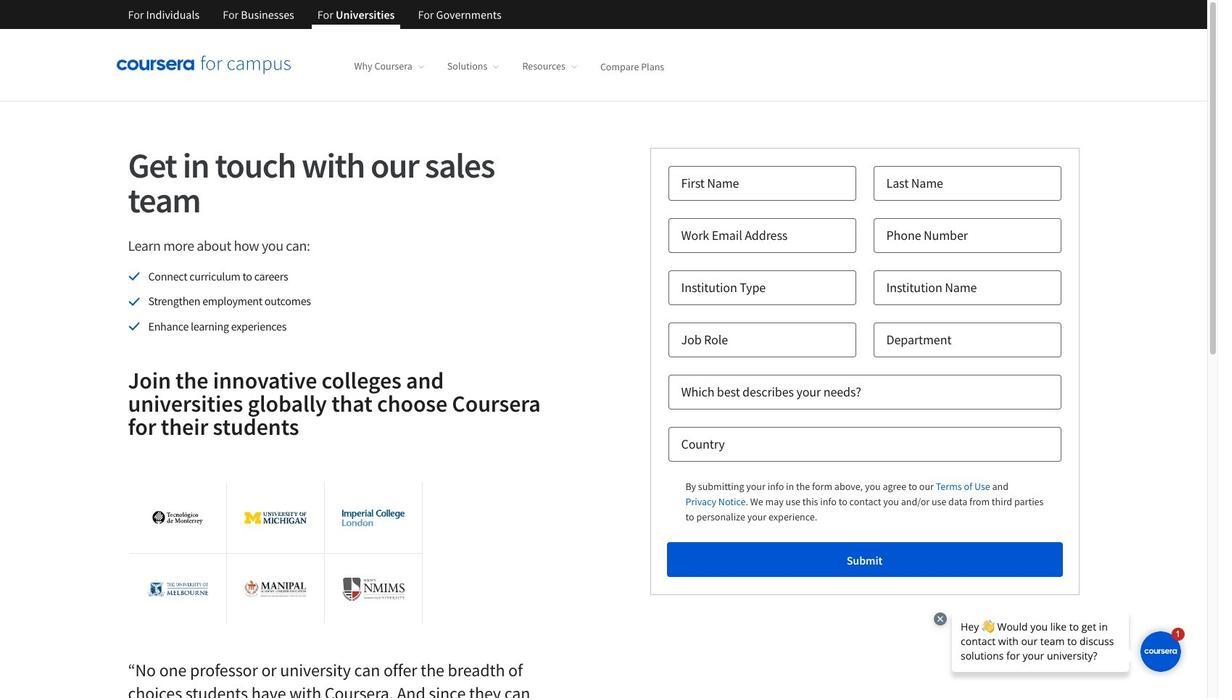 Task type: locate. For each thing, give the bounding box(es) containing it.
Last Name text field
[[874, 166, 1061, 201]]

manipal university image
[[244, 580, 307, 598]]

the university of melbourne image
[[146, 572, 209, 607]]

university of michigan image
[[244, 512, 307, 525]]

First Name text field
[[668, 166, 856, 201]]

banner navigation
[[116, 0, 513, 40]]

Work Email Address email field
[[668, 218, 856, 253]]



Task type: vqa. For each thing, say whether or not it's contained in the screenshot.
PARADIGMS
no



Task type: describe. For each thing, give the bounding box(es) containing it.
tecnológico de monterrey image
[[146, 512, 209, 525]]

Country Code + Phone Number telephone field
[[874, 218, 1061, 253]]

nmims image
[[342, 578, 405, 601]]

Institution Name text field
[[874, 271, 1061, 305]]

coursera for campus image
[[116, 55, 290, 75]]

imperial college london image
[[342, 510, 405, 527]]



